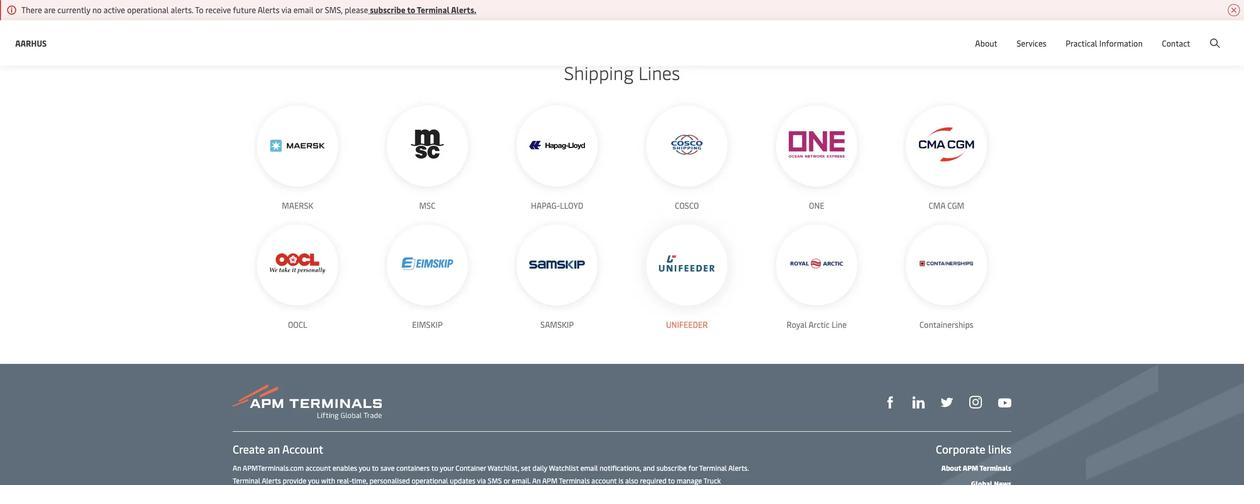 Task type: vqa. For each thing, say whether or not it's contained in the screenshot.
the in 'To download and view images of our operations around the world, please'
no



Task type: locate. For each thing, give the bounding box(es) containing it.
0 horizontal spatial you
[[308, 476, 320, 485]]

personalised
[[370, 476, 410, 485]]

1 horizontal spatial account
[[592, 476, 617, 485]]

via
[[281, 4, 292, 15], [477, 476, 486, 485]]

0 vertical spatial or
[[316, 4, 323, 15]]

1 vertical spatial about
[[942, 464, 962, 473]]

about for about
[[976, 38, 998, 49]]

0 vertical spatial an
[[233, 464, 241, 473]]

provide
[[283, 476, 306, 485]]

account left is
[[592, 476, 617, 485]]

is
[[619, 476, 624, 485]]

or right sms
[[504, 476, 510, 485]]

0 horizontal spatial terminals
[[559, 476, 590, 485]]

corporate links
[[936, 442, 1012, 457]]

1 vertical spatial operational
[[412, 476, 448, 485]]

1 vertical spatial terminal
[[700, 464, 727, 473]]

1 horizontal spatial create
[[1170, 30, 1194, 41]]

contact
[[1162, 38, 1191, 49]]

containerships logo image
[[919, 248, 975, 279]]

1 horizontal spatial subscribe
[[657, 464, 687, 473]]

close alert image
[[1228, 4, 1241, 16]]

1 vertical spatial alerts.
[[729, 464, 749, 473]]

1 vertical spatial apm
[[542, 476, 558, 485]]

sms,
[[325, 4, 343, 15]]

alerts inside an apmterminals.com account enables you to save containers to your container watchlist, set daily watchlist email notifications, and subscribe for terminal alerts. terminal alerts provide you with real-time, personalised operational updates via sms or email. an apm terminals account is also required to manage truc
[[262, 476, 281, 485]]

via left sms
[[477, 476, 486, 485]]

or left sms,
[[316, 4, 323, 15]]

also
[[625, 476, 639, 485]]

1 horizontal spatial about
[[976, 38, 998, 49]]

alerts. inside an apmterminals.com account enables you to save containers to your container watchlist, set daily watchlist email notifications, and subscribe for terminal alerts. terminal alerts provide you with real-time, personalised operational updates via sms or email. an apm terminals account is also required to manage truc
[[729, 464, 749, 473]]

1 horizontal spatial an
[[532, 476, 541, 485]]

practical information button
[[1066, 20, 1143, 66]]

1 vertical spatial alerts
[[262, 476, 281, 485]]

apm
[[963, 464, 979, 473], [542, 476, 558, 485]]

0 horizontal spatial or
[[316, 4, 323, 15]]

create inside login / create account link
[[1170, 30, 1194, 41]]

about
[[976, 38, 998, 49], [942, 464, 962, 473]]

0 horizontal spatial account
[[306, 464, 331, 473]]

receive
[[205, 4, 231, 15]]

0 vertical spatial alerts.
[[451, 4, 477, 15]]

switch
[[959, 29, 983, 41]]

hapag-
[[531, 200, 560, 211]]

via inside an apmterminals.com account enables you to save containers to your container watchlist, set daily watchlist email notifications, and subscribe for terminal alerts. terminal alerts provide you with real-time, personalised operational updates via sms or email. an apm terminals account is also required to manage truc
[[477, 476, 486, 485]]

0 horizontal spatial about
[[942, 464, 962, 473]]

switch location button
[[943, 29, 1017, 41]]

an apmterminals.com account enables you to save containers to your container watchlist, set daily watchlist email notifications, and subscribe for terminal alerts. terminal alerts provide you with real-time, personalised operational updates via sms or email. an apm terminals account is also required to manage truc
[[233, 464, 749, 485]]

subscribe inside an apmterminals.com account enables you to save containers to your container watchlist, set daily watchlist email notifications, and subscribe for terminal alerts. terminal alerts provide you with real-time, personalised operational updates via sms or email. an apm terminals account is also required to manage truc
[[657, 464, 687, 473]]

an
[[233, 464, 241, 473], [532, 476, 541, 485]]

daily
[[533, 464, 548, 473]]

0 vertical spatial via
[[281, 4, 292, 15]]

0 horizontal spatial subscribe
[[370, 4, 406, 15]]

1 horizontal spatial operational
[[412, 476, 448, 485]]

0 horizontal spatial account
[[282, 442, 323, 457]]

container
[[456, 464, 486, 473]]

create right /
[[1170, 30, 1194, 41]]

subscribe left for
[[657, 464, 687, 473]]

2 horizontal spatial terminal
[[700, 464, 727, 473]]

oocl link
[[257, 225, 338, 331]]

create left an
[[233, 442, 265, 457]]

1 horizontal spatial you
[[359, 464, 370, 473]]

an down daily
[[532, 476, 541, 485]]

twitter image
[[941, 397, 953, 409]]

0 vertical spatial operational
[[127, 4, 169, 15]]

practical
[[1066, 38, 1098, 49]]

email
[[294, 4, 314, 15], [581, 464, 598, 473]]

containers
[[396, 464, 430, 473]]

account right contact popup button at the top right
[[1195, 30, 1225, 41]]

alerts.
[[451, 4, 477, 15], [729, 464, 749, 473]]

1 horizontal spatial apm
[[963, 464, 979, 473]]

lines
[[639, 60, 680, 85]]

1 horizontal spatial via
[[477, 476, 486, 485]]

for
[[689, 464, 698, 473]]

maersk
[[282, 200, 313, 211]]

enables
[[333, 464, 357, 473]]

or
[[316, 4, 323, 15], [504, 476, 510, 485]]

1 vertical spatial email
[[581, 464, 598, 473]]

terminals down links at right
[[980, 464, 1012, 473]]

to
[[407, 4, 415, 15], [372, 464, 379, 473], [432, 464, 438, 473], [668, 476, 675, 485]]

operational down containers
[[412, 476, 448, 485]]

you tube link
[[999, 396, 1012, 409]]

0 vertical spatial account
[[306, 464, 331, 473]]

1 vertical spatial or
[[504, 476, 510, 485]]

1 horizontal spatial terminal
[[417, 4, 450, 15]]

global menu
[[1049, 30, 1095, 41]]

1 vertical spatial create
[[233, 442, 265, 457]]

subscribe
[[370, 4, 406, 15], [657, 464, 687, 473]]

1 vertical spatial subscribe
[[657, 464, 687, 473]]

watchlist
[[549, 464, 579, 473]]

alerts right future
[[258, 4, 280, 15]]

practical information
[[1066, 38, 1143, 49]]

1 horizontal spatial email
[[581, 464, 598, 473]]

0 horizontal spatial operational
[[127, 4, 169, 15]]

0 vertical spatial terminal
[[417, 4, 450, 15]]

about for about apm terminals
[[942, 464, 962, 473]]

0 vertical spatial account
[[1195, 30, 1225, 41]]

1 horizontal spatial or
[[504, 476, 510, 485]]

set
[[521, 464, 531, 473]]

1 vertical spatial terminals
[[559, 476, 590, 485]]

terminal
[[417, 4, 450, 15], [700, 464, 727, 473], [233, 476, 260, 485]]

0 horizontal spatial email
[[294, 4, 314, 15]]

you up time,
[[359, 464, 370, 473]]

alerts
[[258, 4, 280, 15], [262, 476, 281, 485]]

apm down corporate links
[[963, 464, 979, 473]]

information
[[1100, 38, 1143, 49]]

about apm terminals
[[942, 464, 1012, 473]]

login / create account
[[1143, 30, 1225, 41]]

you left with
[[308, 476, 320, 485]]

apm inside an apmterminals.com account enables you to save containers to your container watchlist, set daily watchlist email notifications, and subscribe for terminal alerts. terminal alerts provide you with real-time, personalised operational updates via sms or email. an apm terminals account is also required to manage truc
[[542, 476, 558, 485]]

about button
[[976, 20, 998, 66]]

create an account
[[233, 442, 323, 457]]

time,
[[352, 476, 368, 485]]

0 horizontal spatial an
[[233, 464, 241, 473]]

0 vertical spatial email
[[294, 4, 314, 15]]

shipping lines
[[564, 60, 680, 85]]

one
[[809, 200, 825, 211]]

account right an
[[282, 442, 323, 457]]

samskip
[[541, 319, 574, 330]]

terminals inside an apmterminals.com account enables you to save containers to your container watchlist, set daily watchlist email notifications, and subscribe for terminal alerts. terminal alerts provide you with real-time, personalised operational updates via sms or email. an apm terminals account is also required to manage truc
[[559, 476, 590, 485]]

1 vertical spatial via
[[477, 476, 486, 485]]

fill 44 link
[[941, 395, 953, 409]]

1 horizontal spatial account
[[1195, 30, 1225, 41]]

account
[[306, 464, 331, 473], [592, 476, 617, 485]]

apmt footer logo image
[[233, 384, 382, 420]]

and
[[643, 464, 655, 473]]

account
[[1195, 30, 1225, 41], [282, 442, 323, 457]]

0 horizontal spatial via
[[281, 4, 292, 15]]

contact button
[[1162, 20, 1191, 66]]

apm down daily
[[542, 476, 558, 485]]

operational
[[127, 4, 169, 15], [412, 476, 448, 485]]

0 horizontal spatial apm
[[542, 476, 558, 485]]

shipping
[[564, 60, 634, 85]]

0 horizontal spatial alerts.
[[451, 4, 477, 15]]

facebook image
[[884, 397, 897, 409]]

0 vertical spatial create
[[1170, 30, 1194, 41]]

terminals down watchlist
[[559, 476, 590, 485]]

with
[[321, 476, 335, 485]]

services button
[[1017, 20, 1047, 66]]

linkedin__x28_alt_x29__3_ link
[[913, 395, 925, 409]]

0 vertical spatial about
[[976, 38, 998, 49]]

alerts down the apmterminals.com
[[262, 476, 281, 485]]

global menu button
[[1027, 20, 1105, 50]]

to
[[195, 4, 204, 15]]

real-
[[337, 476, 352, 485]]

account up with
[[306, 464, 331, 473]]

subscribe right please
[[370, 4, 406, 15]]

login
[[1143, 30, 1163, 41]]

2 vertical spatial terminal
[[233, 476, 260, 485]]

an left the apmterminals.com
[[233, 464, 241, 473]]

future
[[233, 4, 256, 15]]

email right watchlist
[[581, 464, 598, 473]]

create
[[1170, 30, 1194, 41], [233, 442, 265, 457]]

1 horizontal spatial alerts.
[[729, 464, 749, 473]]

operational right active at left
[[127, 4, 169, 15]]

menu
[[1074, 30, 1095, 41]]

via right future
[[281, 4, 292, 15]]

eimskip
[[412, 319, 443, 330]]

1 horizontal spatial terminals
[[980, 464, 1012, 473]]

email left sms,
[[294, 4, 314, 15]]

login / create account link
[[1125, 20, 1225, 50]]

msc image
[[402, 126, 453, 163]]



Task type: describe. For each thing, give the bounding box(es) containing it.
unifeeder logo image
[[659, 255, 715, 272]]

oocl
[[288, 319, 307, 330]]

instagram image
[[970, 396, 982, 409]]

one link
[[776, 105, 858, 212]]

please
[[345, 4, 368, 15]]

royal
[[787, 319, 807, 330]]

1 vertical spatial account
[[592, 476, 617, 485]]

1 vertical spatial an
[[532, 476, 541, 485]]

arctic
[[809, 319, 830, 330]]

required
[[640, 476, 667, 485]]

1 vertical spatial account
[[282, 442, 323, 457]]

royal arctic line
[[787, 319, 847, 330]]

1 vertical spatial you
[[308, 476, 320, 485]]

watchlist,
[[488, 464, 519, 473]]

manage
[[677, 476, 702, 485]]

hapag-lloyd link
[[517, 105, 598, 212]]

unifeeder link
[[647, 225, 728, 331]]

containerships
[[920, 319, 974, 330]]

youtube image
[[999, 399, 1012, 408]]

0 vertical spatial apm
[[963, 464, 979, 473]]

linkedin image
[[913, 397, 925, 409]]

cma cgm image
[[919, 128, 975, 162]]

about apm terminals link
[[942, 464, 1012, 473]]

containerships link
[[906, 225, 987, 331]]

instagram link
[[970, 395, 982, 409]]

eimskip logo image
[[400, 256, 455, 271]]

0 vertical spatial terminals
[[980, 464, 1012, 473]]

msc
[[419, 200, 436, 211]]

cosco link
[[647, 105, 728, 212]]

alerts.
[[171, 4, 193, 15]]

or inside an apmterminals.com account enables you to save containers to your container watchlist, set daily watchlist email notifications, and subscribe for terminal alerts. terminal alerts provide you with real-time, personalised operational updates via sms or email. an apm terminals account is also required to manage truc
[[504, 476, 510, 485]]

account inside login / create account link
[[1195, 30, 1225, 41]]

0 vertical spatial subscribe
[[370, 4, 406, 15]]

samskip logo image
[[529, 261, 585, 269]]

msc link
[[387, 105, 468, 212]]

email inside an apmterminals.com account enables you to save containers to your container watchlist, set daily watchlist email notifications, and subscribe for terminal alerts. terminal alerts provide you with real-time, personalised operational updates via sms or email. an apm terminals account is also required to manage truc
[[581, 464, 598, 473]]

location
[[985, 29, 1017, 41]]

eimskip link
[[387, 225, 468, 331]]

unifeeder
[[666, 319, 708, 330]]

email.
[[512, 476, 531, 485]]

cosco
[[675, 200, 699, 211]]

active
[[104, 4, 125, 15]]

shape link
[[884, 395, 897, 409]]

are
[[44, 4, 56, 15]]

aarhus link
[[15, 37, 47, 49]]

line
[[832, 319, 847, 330]]

your
[[440, 464, 454, 473]]

operational inside an apmterminals.com account enables you to save containers to your container watchlist, set daily watchlist email notifications, and subscribe for terminal alerts. terminal alerts provide you with real-time, personalised operational updates via sms or email. an apm terminals account is also required to manage truc
[[412, 476, 448, 485]]

oocl image
[[270, 254, 326, 274]]

royal arctic line link
[[776, 225, 858, 331]]

global
[[1049, 30, 1072, 41]]

one image
[[789, 132, 845, 158]]

0 vertical spatial you
[[359, 464, 370, 473]]

/
[[1165, 30, 1168, 41]]

cma cgm
[[929, 200, 965, 211]]

maersk image
[[270, 118, 326, 174]]

apmterminals.com
[[243, 464, 304, 473]]

notifications,
[[600, 464, 641, 473]]

corporate
[[936, 442, 986, 457]]

cgm
[[948, 200, 965, 211]]

aarhus
[[15, 37, 47, 48]]

save
[[381, 464, 395, 473]]

hapag-lloyd
[[531, 200, 584, 211]]

no
[[92, 4, 102, 15]]

maersk link
[[257, 105, 338, 212]]

switch location
[[959, 29, 1017, 41]]

0 horizontal spatial create
[[233, 442, 265, 457]]

hapag lloyd logo image
[[529, 141, 585, 149]]

samskip link
[[517, 225, 598, 331]]

0 vertical spatial alerts
[[258, 4, 280, 15]]

0 horizontal spatial terminal
[[233, 476, 260, 485]]

logo 5 image
[[671, 135, 703, 154]]

there
[[21, 4, 42, 15]]

lloyd
[[560, 200, 584, 211]]

sms
[[488, 476, 502, 485]]

there are currently no active operational alerts. to receive future alerts via email or sms, please subscribe to terminal alerts.
[[21, 4, 477, 15]]

an
[[268, 442, 280, 457]]

ral logo image
[[789, 257, 845, 270]]

subscribe to terminal alerts. link
[[368, 4, 477, 15]]

links
[[989, 442, 1012, 457]]

services
[[1017, 38, 1047, 49]]

cma cgm link
[[906, 105, 987, 212]]

cma
[[929, 200, 946, 211]]



